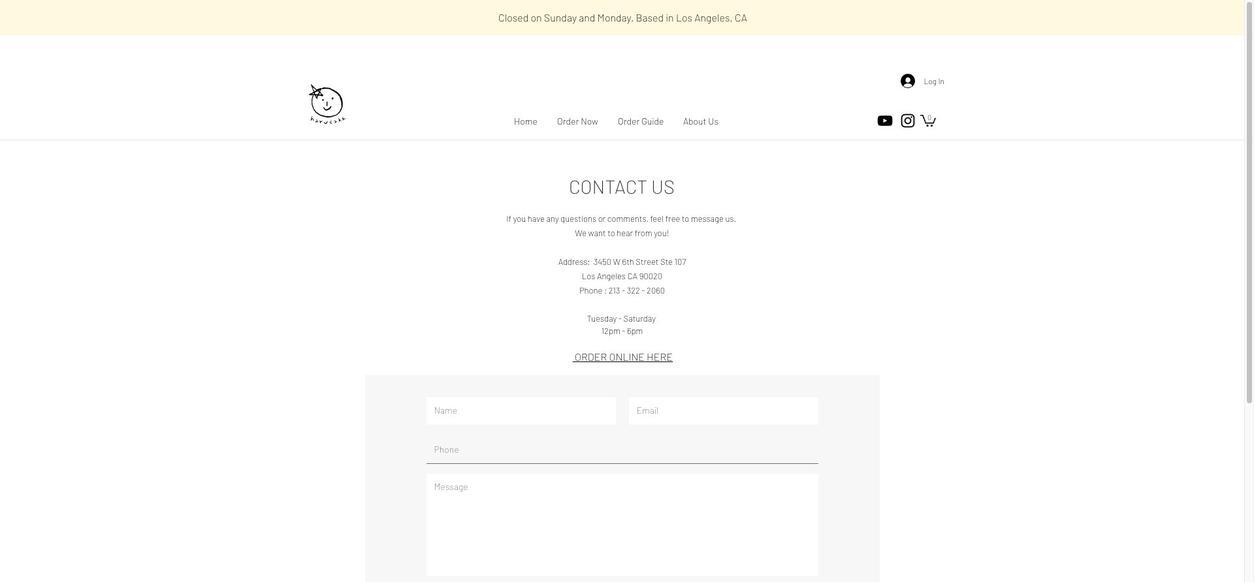 Task type: locate. For each thing, give the bounding box(es) containing it.
Message text field
[[426, 474, 819, 577]]

Name text field
[[426, 398, 616, 425]]

instagram image
[[899, 112, 917, 130]]



Task type: describe. For each thing, give the bounding box(es) containing it.
Phone telephone field
[[426, 437, 819, 464]]

youtube image
[[876, 112, 894, 130]]

하루로고 파이널3_edited.png image
[[302, 73, 351, 137]]

Email email field
[[629, 398, 819, 425]]

social bar element
[[876, 112, 917, 130]]



